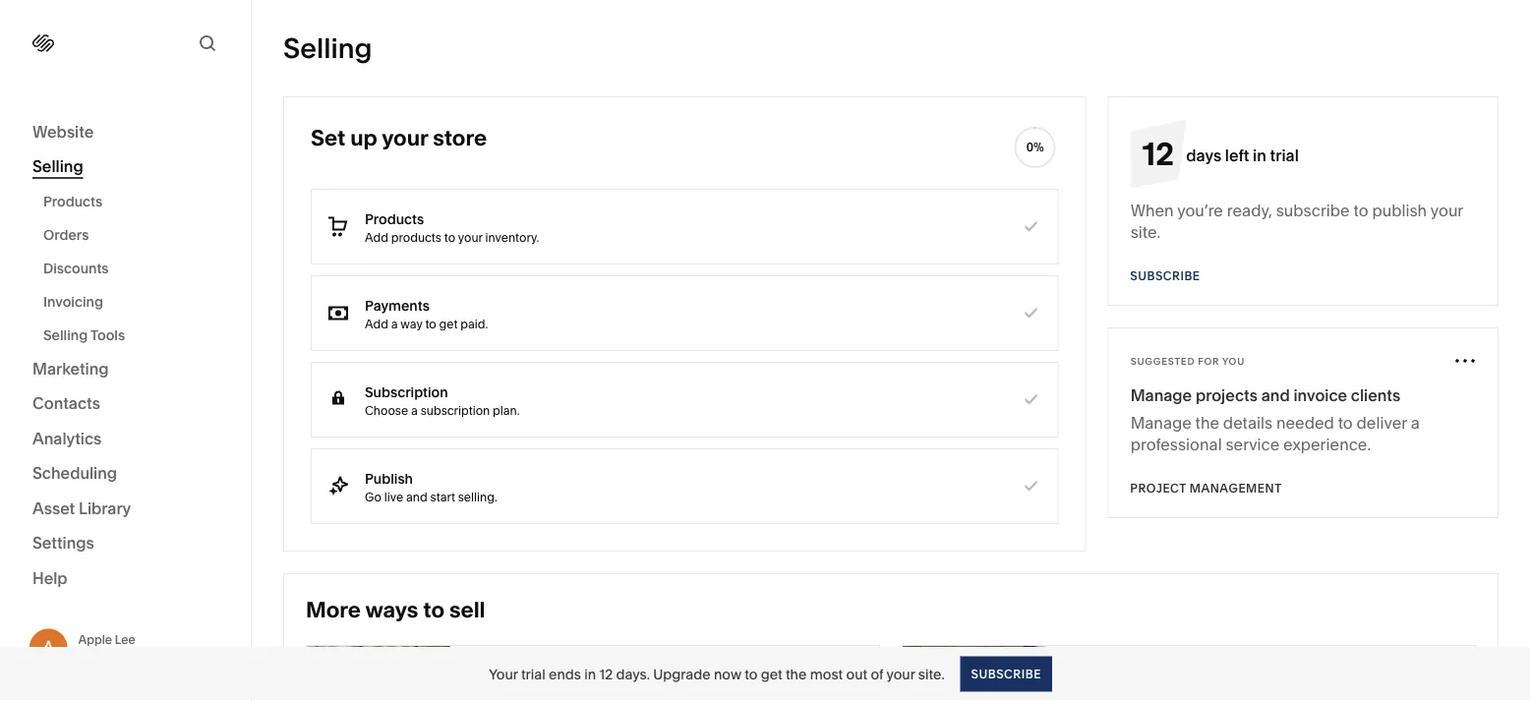 Task type: describe. For each thing, give the bounding box(es) containing it.
and inside publish go live and start selling.
[[406, 490, 428, 504]]

products add products to your inventory.
[[365, 211, 539, 244]]

more
[[306, 597, 361, 623]]

selling link
[[32, 156, 218, 179]]

orders
[[43, 227, 89, 243]]

products link
[[43, 185, 229, 218]]

payments add a way to get paid.
[[365, 297, 488, 331]]

add for products
[[365, 230, 388, 244]]

clients
[[1352, 386, 1401, 405]]

to inside products add products to your inventory.
[[444, 230, 456, 244]]

to inside manage projects and invoice clients manage the details needed to deliver a professional service experience.
[[1339, 413, 1353, 432]]

ways
[[365, 597, 419, 623]]

to inside payments add a way to get paid.
[[425, 317, 437, 331]]

2 manage from the top
[[1131, 413, 1192, 432]]

selling inside selling tools link
[[43, 327, 88, 344]]

upgrade
[[654, 666, 711, 683]]

marketing
[[32, 359, 109, 378]]

apple
[[78, 633, 112, 647]]

invoicing link
[[43, 285, 229, 319]]

details
[[1224, 413, 1273, 432]]

asset library link
[[32, 498, 218, 521]]

1 manage from the top
[[1131, 386, 1193, 405]]

now
[[714, 666, 742, 683]]

your inside products add products to your inventory.
[[458, 230, 483, 244]]

subscription
[[421, 403, 490, 418]]

set up your store
[[311, 124, 487, 151]]

settings
[[32, 534, 94, 553]]

1 vertical spatial the
[[786, 666, 807, 683]]

0 horizontal spatial subscribe
[[972, 667, 1042, 681]]

site. inside when you're ready, subscribe to publish your site.
[[1131, 222, 1161, 242]]

up
[[350, 124, 378, 151]]

ends
[[549, 666, 581, 683]]

experience.
[[1284, 435, 1371, 454]]

invoice
[[1294, 386, 1348, 405]]

to left sell
[[423, 597, 445, 623]]

your right of
[[887, 666, 915, 683]]

0 horizontal spatial in
[[585, 666, 596, 683]]

1 vertical spatial trial
[[521, 666, 546, 683]]

to inside when you're ready, subscribe to publish your site.
[[1354, 201, 1369, 220]]

website
[[32, 122, 94, 141]]

publish
[[365, 470, 413, 487]]

your inside when you're ready, subscribe to publish your site.
[[1431, 201, 1464, 220]]

scheduling link
[[32, 463, 218, 486]]

products
[[391, 230, 442, 244]]

your
[[489, 666, 518, 683]]

apple lee button
[[30, 629, 218, 667]]

needed
[[1277, 413, 1335, 432]]

go
[[365, 490, 382, 504]]

days.
[[616, 666, 650, 683]]

1 vertical spatial site.
[[919, 666, 945, 683]]

you're
[[1178, 201, 1224, 220]]

manage projects and invoice clients manage the details needed to deliver a professional service experience.
[[1131, 386, 1420, 454]]

publish go live and start selling.
[[365, 470, 497, 504]]

when
[[1131, 201, 1174, 220]]

analytics link
[[32, 428, 218, 451]]

professional
[[1131, 435, 1223, 454]]

out
[[847, 666, 868, 683]]

scheduling
[[32, 464, 117, 483]]

the inside manage projects and invoice clients manage the details needed to deliver a professional service experience.
[[1196, 413, 1220, 432]]

asset library
[[32, 499, 131, 518]]

ready,
[[1228, 201, 1273, 220]]

invoicing
[[43, 294, 103, 310]]

live
[[384, 490, 404, 504]]

1 vertical spatial subscribe button
[[961, 657, 1053, 692]]

suggested for you
[[1131, 356, 1246, 367]]

selling inside selling link
[[32, 157, 83, 176]]

choose
[[365, 403, 408, 418]]

most
[[810, 666, 843, 683]]

you
[[1223, 356, 1246, 367]]

products for products add products to your inventory.
[[365, 211, 424, 227]]

settings link
[[32, 533, 218, 556]]

subscription
[[365, 384, 448, 400]]

help
[[32, 569, 68, 588]]

when you're ready, subscribe to publish your site.
[[1131, 201, 1464, 242]]

payments
[[365, 297, 430, 314]]

add for payments
[[365, 317, 388, 331]]

selling.
[[458, 490, 497, 504]]

management
[[1190, 482, 1283, 496]]



Task type: vqa. For each thing, say whether or not it's contained in the screenshot.
the Products for Products
yes



Task type: locate. For each thing, give the bounding box(es) containing it.
a inside subscription choose a subscription plan.
[[411, 403, 418, 418]]

days left in trial
[[1187, 146, 1299, 165]]

0 horizontal spatial site.
[[919, 666, 945, 683]]

1 vertical spatial 12
[[600, 666, 613, 683]]

discounts
[[43, 260, 109, 277]]

2 horizontal spatial a
[[1411, 413, 1420, 432]]

left
[[1226, 146, 1250, 165]]

and
[[1262, 386, 1290, 405], [406, 490, 428, 504]]

and right live on the left
[[406, 490, 428, 504]]

the
[[1196, 413, 1220, 432], [786, 666, 807, 683]]

a inside payments add a way to get paid.
[[391, 317, 398, 331]]

contacts
[[32, 394, 100, 413]]

way
[[401, 317, 423, 331]]

products inside products link
[[43, 193, 102, 210]]

a for payments
[[391, 317, 398, 331]]

1 vertical spatial products
[[365, 211, 424, 227]]

projects
[[1196, 386, 1258, 405]]

help link
[[32, 568, 68, 589]]

library
[[79, 499, 131, 518]]

inventory.
[[486, 230, 539, 244]]

your trial ends in 12 days. upgrade now to get the most out of your site.
[[489, 666, 945, 683]]

subscribe
[[1277, 201, 1350, 220]]

0 vertical spatial 12
[[1143, 134, 1175, 173]]

subscribe button
[[1131, 259, 1201, 294], [961, 657, 1053, 692]]

set
[[311, 124, 346, 151]]

1 add from the top
[[365, 230, 388, 244]]

trial right your
[[521, 666, 546, 683]]

get right now
[[761, 666, 783, 683]]

to right way
[[425, 317, 437, 331]]

products up orders
[[43, 193, 102, 210]]

a left way
[[391, 317, 398, 331]]

to up experience.
[[1339, 413, 1353, 432]]

get inside payments add a way to get paid.
[[439, 317, 458, 331]]

deliver
[[1357, 413, 1408, 432]]

1 vertical spatial manage
[[1131, 413, 1192, 432]]

for
[[1199, 356, 1220, 367]]

and inside manage projects and invoice clients manage the details needed to deliver a professional service experience.
[[1262, 386, 1290, 405]]

your right 'publish'
[[1431, 201, 1464, 220]]

trial
[[1271, 146, 1299, 165], [521, 666, 546, 683]]

service
[[1226, 435, 1280, 454]]

orders link
[[43, 218, 229, 252]]

add down 'payments'
[[365, 317, 388, 331]]

0 horizontal spatial get
[[439, 317, 458, 331]]

site. right of
[[919, 666, 945, 683]]

2 add from the top
[[365, 317, 388, 331]]

1 vertical spatial in
[[585, 666, 596, 683]]

12 left days
[[1143, 134, 1175, 173]]

project management button
[[1131, 471, 1283, 507]]

project
[[1131, 482, 1187, 496]]

1 vertical spatial add
[[365, 317, 388, 331]]

0 vertical spatial in
[[1253, 146, 1267, 165]]

start
[[431, 490, 455, 504]]

get
[[439, 317, 458, 331], [761, 666, 783, 683]]

selling down the website
[[32, 157, 83, 176]]

your
[[382, 124, 428, 151], [1431, 201, 1464, 220], [458, 230, 483, 244], [887, 666, 915, 683]]

1 horizontal spatial a
[[411, 403, 418, 418]]

contacts link
[[32, 393, 218, 416]]

asset
[[32, 499, 75, 518]]

add left products
[[365, 230, 388, 244]]

1 horizontal spatial and
[[1262, 386, 1290, 405]]

1 horizontal spatial products
[[365, 211, 424, 227]]

to
[[1354, 201, 1369, 220], [444, 230, 456, 244], [425, 317, 437, 331], [1339, 413, 1353, 432], [423, 597, 445, 623], [745, 666, 758, 683]]

1 vertical spatial subscribe
[[972, 667, 1042, 681]]

in right ends
[[585, 666, 596, 683]]

1 horizontal spatial subscribe button
[[1131, 259, 1201, 294]]

1 vertical spatial selling
[[32, 157, 83, 176]]

suggested
[[1131, 356, 1196, 367]]

to left 'publish'
[[1354, 201, 1369, 220]]

discounts link
[[43, 252, 229, 285]]

0 horizontal spatial a
[[391, 317, 398, 331]]

products for products
[[43, 193, 102, 210]]

paid.
[[461, 317, 488, 331]]

a down subscription on the bottom of the page
[[411, 403, 418, 418]]

products inside products add products to your inventory.
[[365, 211, 424, 227]]

a inside manage projects and invoice clients manage the details needed to deliver a professional service experience.
[[1411, 413, 1420, 432]]

add inside products add products to your inventory.
[[365, 230, 388, 244]]

site.
[[1131, 222, 1161, 242], [919, 666, 945, 683]]

analytics
[[32, 429, 102, 448]]

project management
[[1131, 482, 1283, 496]]

0 vertical spatial products
[[43, 193, 102, 210]]

1 horizontal spatial site.
[[1131, 222, 1161, 242]]

selling tools
[[43, 327, 125, 344]]

0%
[[1027, 140, 1044, 154]]

more ways to sell
[[306, 597, 486, 623]]

0 horizontal spatial trial
[[521, 666, 546, 683]]

a
[[391, 317, 398, 331], [411, 403, 418, 418], [1411, 413, 1420, 432]]

plan.
[[493, 403, 520, 418]]

a for subscription
[[411, 403, 418, 418]]

sell
[[449, 597, 486, 623]]

selling up set
[[283, 31, 372, 65]]

your right up
[[382, 124, 428, 151]]

1 horizontal spatial subscribe
[[1131, 269, 1201, 283]]

lee
[[115, 633, 135, 647]]

store
[[433, 124, 487, 151]]

0 vertical spatial the
[[1196, 413, 1220, 432]]

subscribe
[[1131, 269, 1201, 283], [972, 667, 1042, 681]]

add inside payments add a way to get paid.
[[365, 317, 388, 331]]

of
[[871, 666, 884, 683]]

0 vertical spatial subscribe
[[1131, 269, 1201, 283]]

0 vertical spatial get
[[439, 317, 458, 331]]

tools
[[91, 327, 125, 344]]

12
[[1143, 134, 1175, 173], [600, 666, 613, 683]]

get left paid.
[[439, 317, 458, 331]]

manage up the professional
[[1131, 413, 1192, 432]]

0 vertical spatial selling
[[283, 31, 372, 65]]

0 horizontal spatial subscribe button
[[961, 657, 1053, 692]]

in
[[1253, 146, 1267, 165], [585, 666, 596, 683]]

add
[[365, 230, 388, 244], [365, 317, 388, 331]]

0 vertical spatial trial
[[1271, 146, 1299, 165]]

1 vertical spatial get
[[761, 666, 783, 683]]

a right deliver
[[1411, 413, 1420, 432]]

the down projects
[[1196, 413, 1220, 432]]

and up details
[[1262, 386, 1290, 405]]

the left most
[[786, 666, 807, 683]]

trial right left on the right top of the page
[[1271, 146, 1299, 165]]

to right now
[[745, 666, 758, 683]]

selling up marketing on the left bottom of page
[[43, 327, 88, 344]]

0 horizontal spatial and
[[406, 490, 428, 504]]

subscription choose a subscription plan.
[[365, 384, 520, 418]]

to right products
[[444, 230, 456, 244]]

2 vertical spatial selling
[[43, 327, 88, 344]]

your left inventory.
[[458, 230, 483, 244]]

1 horizontal spatial trial
[[1271, 146, 1299, 165]]

manage down suggested
[[1131, 386, 1193, 405]]

1 horizontal spatial 12
[[1143, 134, 1175, 173]]

apple lee
[[78, 633, 135, 647]]

selling
[[283, 31, 372, 65], [32, 157, 83, 176], [43, 327, 88, 344]]

products up products
[[365, 211, 424, 227]]

days
[[1187, 146, 1222, 165]]

1 horizontal spatial get
[[761, 666, 783, 683]]

publish
[[1373, 201, 1428, 220]]

0 vertical spatial subscribe button
[[1131, 259, 1201, 294]]

0 vertical spatial manage
[[1131, 386, 1193, 405]]

0 horizontal spatial the
[[786, 666, 807, 683]]

0 vertical spatial and
[[1262, 386, 1290, 405]]

12 left days.
[[600, 666, 613, 683]]

1 horizontal spatial the
[[1196, 413, 1220, 432]]

0 horizontal spatial products
[[43, 193, 102, 210]]

site. down when
[[1131, 222, 1161, 242]]

marketing link
[[32, 358, 218, 381]]

website link
[[32, 121, 218, 144]]

1 horizontal spatial in
[[1253, 146, 1267, 165]]

0 vertical spatial site.
[[1131, 222, 1161, 242]]

0 vertical spatial add
[[365, 230, 388, 244]]

1 vertical spatial and
[[406, 490, 428, 504]]

in right left on the right top of the page
[[1253, 146, 1267, 165]]

0 horizontal spatial 12
[[600, 666, 613, 683]]

selling tools link
[[43, 319, 229, 352]]



